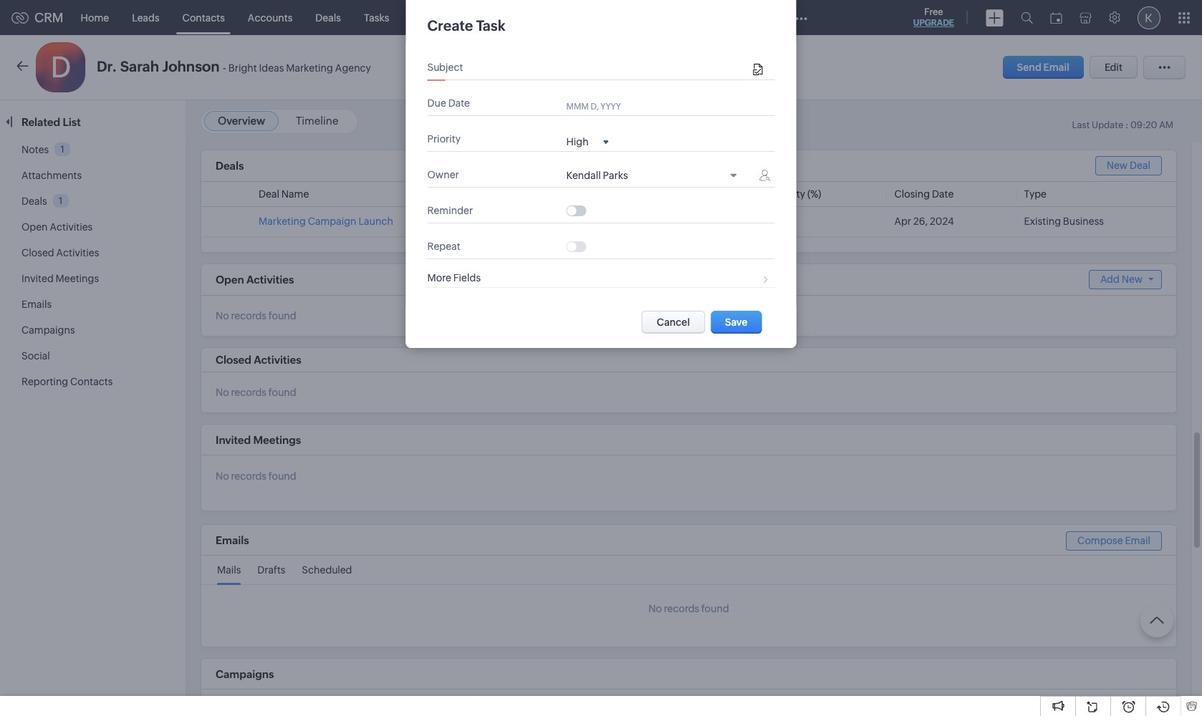 Task type: describe. For each thing, give the bounding box(es) containing it.
meetings link
[[401, 0, 467, 35]]

am
[[1160, 120, 1174, 130]]

reporting
[[22, 376, 68, 388]]

more fields
[[428, 272, 481, 284]]

update
[[1092, 120, 1124, 130]]

accounts link
[[236, 0, 304, 35]]

-
[[223, 62, 226, 74]]

launch
[[359, 216, 393, 227]]

0 vertical spatial invited
[[22, 273, 54, 285]]

kendall parks
[[567, 170, 628, 181]]

1 vertical spatial marketing
[[259, 216, 306, 227]]

overview
[[218, 115, 265, 127]]

invited meetings link
[[22, 273, 99, 285]]

Kendall Parks field
[[567, 170, 744, 184]]

:
[[1126, 120, 1129, 130]]

social link
[[22, 351, 50, 362]]

scheduled
[[302, 565, 352, 576]]

probability (%)
[[756, 189, 822, 200]]

0 horizontal spatial deal
[[259, 189, 280, 200]]

crm
[[34, 10, 64, 25]]

crm link
[[11, 10, 64, 25]]

send email
[[1018, 62, 1070, 73]]

probability (%) link
[[756, 189, 822, 200]]

new deal link
[[1096, 156, 1163, 176]]

calls link
[[467, 0, 513, 35]]

1 horizontal spatial deal
[[1130, 160, 1151, 171]]

date for due date
[[448, 97, 470, 109]]

closing date
[[895, 189, 954, 200]]

reporting contacts
[[22, 376, 113, 388]]

overview link
[[218, 115, 265, 127]]

home
[[81, 12, 109, 23]]

closed activities link
[[22, 247, 99, 259]]

accounts
[[248, 12, 293, 23]]

mails
[[217, 565, 241, 576]]

deal name link
[[259, 189, 309, 200]]

list
[[63, 116, 81, 128]]

owner
[[428, 169, 459, 181]]

social
[[22, 351, 50, 362]]

leads
[[132, 12, 160, 23]]

due
[[428, 97, 446, 109]]

High field
[[567, 135, 609, 148]]

campaigns link
[[22, 325, 75, 336]]

name
[[282, 189, 309, 200]]

free
[[925, 6, 944, 17]]

10,000.00
[[507, 216, 556, 227]]

1 horizontal spatial meetings
[[253, 434, 301, 446]]

$
[[499, 216, 505, 227]]

closing date link
[[895, 189, 954, 200]]

create task
[[428, 17, 506, 34]]

edit button
[[1090, 56, 1138, 79]]

timeline
[[296, 115, 339, 127]]

email for compose email
[[1126, 535, 1151, 547]]

0 vertical spatial invited meetings
[[22, 273, 99, 285]]

0 vertical spatial closed
[[22, 247, 54, 259]]

1 vertical spatial closed activities
[[216, 354, 302, 366]]

contacts link
[[171, 0, 236, 35]]

0 horizontal spatial open activities
[[22, 222, 93, 233]]

subject name lookup image
[[754, 64, 763, 76]]

contacts inside "link"
[[183, 12, 225, 23]]

create
[[428, 17, 473, 34]]

free upgrade
[[914, 6, 955, 28]]

stage link
[[626, 189, 653, 200]]

add
[[1101, 274, 1120, 285]]

0 vertical spatial campaigns
[[22, 325, 75, 336]]

business
[[1064, 216, 1105, 227]]

marketing campaign launch
[[259, 216, 393, 227]]

agency
[[335, 62, 371, 74]]

send email button
[[1003, 56, 1085, 79]]

apr
[[895, 216, 912, 227]]

amount
[[499, 189, 536, 200]]

1 vertical spatial invited meetings
[[216, 434, 301, 446]]

logo image
[[11, 12, 29, 23]]

10
[[756, 216, 767, 227]]

dr. sarah johnson - bright ideas marketing agency
[[97, 58, 371, 75]]

open activities link
[[22, 222, 93, 233]]

due date
[[428, 97, 470, 109]]

fields
[[454, 272, 481, 284]]

last update : 09:20 am
[[1073, 120, 1174, 130]]

send
[[1018, 62, 1042, 73]]

1 vertical spatial deals link
[[22, 196, 47, 207]]



Task type: locate. For each thing, give the bounding box(es) containing it.
last
[[1073, 120, 1091, 130]]

0 vertical spatial meetings
[[412, 12, 456, 23]]

emails up campaigns 'link'
[[22, 299, 52, 310]]

new deal
[[1107, 160, 1151, 171]]

edit
[[1105, 62, 1123, 73]]

0 horizontal spatial meetings
[[56, 273, 99, 285]]

1 horizontal spatial deals link
[[304, 0, 353, 35]]

open activities
[[22, 222, 93, 233], [216, 274, 294, 286]]

1 for deals
[[59, 196, 63, 206]]

calls
[[479, 12, 501, 23]]

1 right notes at the left of the page
[[61, 144, 64, 155]]

1 horizontal spatial date
[[933, 189, 954, 200]]

deals down attachments
[[22, 196, 47, 207]]

None submit
[[711, 311, 762, 334]]

0 vertical spatial marketing
[[286, 62, 333, 74]]

marketing down deal name
[[259, 216, 306, 227]]

subject
[[428, 62, 463, 73]]

0 vertical spatial emails
[[22, 299, 52, 310]]

2 vertical spatial meetings
[[253, 434, 301, 446]]

invited meetings
[[22, 273, 99, 285], [216, 434, 301, 446]]

emails up mails at the left bottom of page
[[216, 535, 249, 547]]

drafts
[[258, 565, 286, 576]]

0 horizontal spatial closed activities
[[22, 247, 99, 259]]

1 vertical spatial open
[[216, 274, 244, 286]]

1 vertical spatial closed
[[216, 354, 252, 366]]

1
[[61, 144, 64, 155], [59, 196, 63, 206]]

deals link left tasks
[[304, 0, 353, 35]]

1 vertical spatial emails
[[216, 535, 249, 547]]

contacts
[[183, 12, 225, 23], [70, 376, 113, 388]]

apr 26, 2024
[[895, 216, 955, 227]]

date for closing date
[[933, 189, 954, 200]]

None text field
[[567, 62, 750, 74]]

high
[[567, 136, 589, 148]]

contacts up johnson
[[183, 12, 225, 23]]

related
[[22, 116, 60, 128]]

1 up open activities link
[[59, 196, 63, 206]]

deal
[[1130, 160, 1151, 171], [259, 189, 280, 200]]

1 vertical spatial meetings
[[56, 273, 99, 285]]

deal left name
[[259, 189, 280, 200]]

date right due
[[448, 97, 470, 109]]

2024
[[930, 216, 955, 227]]

probability
[[756, 189, 806, 200]]

deals link down attachments
[[22, 196, 47, 207]]

parks
[[603, 170, 628, 181]]

deals down overview link
[[216, 160, 244, 172]]

1 vertical spatial campaigns
[[216, 669, 274, 681]]

stage
[[626, 189, 653, 200]]

related list
[[22, 116, 83, 128]]

0 vertical spatial open activities
[[22, 222, 93, 233]]

26,
[[914, 216, 928, 227]]

1 horizontal spatial open activities
[[216, 274, 294, 286]]

activities
[[50, 222, 93, 233], [56, 247, 99, 259], [247, 274, 294, 286], [254, 354, 302, 366]]

1 horizontal spatial open
[[216, 274, 244, 286]]

timeline link
[[296, 115, 339, 127]]

kendall
[[567, 170, 601, 181]]

sarah
[[120, 58, 159, 75]]

new
[[1107, 160, 1128, 171], [1122, 274, 1143, 285]]

1 for notes
[[61, 144, 64, 155]]

1 horizontal spatial email
[[1126, 535, 1151, 547]]

deals
[[316, 12, 341, 23], [216, 160, 244, 172], [22, 196, 47, 207]]

0 vertical spatial deal
[[1130, 160, 1151, 171]]

ideas
[[259, 62, 284, 74]]

0 vertical spatial closed activities
[[22, 247, 99, 259]]

1 horizontal spatial emails
[[216, 535, 249, 547]]

priority
[[428, 133, 461, 145]]

1 vertical spatial open activities
[[216, 274, 294, 286]]

amount link
[[499, 189, 536, 200]]

0 vertical spatial date
[[448, 97, 470, 109]]

email right send
[[1044, 62, 1070, 73]]

1 horizontal spatial contacts
[[183, 12, 225, 23]]

0 vertical spatial deals link
[[304, 0, 353, 35]]

1 vertical spatial email
[[1126, 535, 1151, 547]]

0 vertical spatial new
[[1107, 160, 1128, 171]]

upgrade
[[914, 18, 955, 28]]

1 horizontal spatial deals
[[216, 160, 244, 172]]

2 horizontal spatial meetings
[[412, 12, 456, 23]]

deal down 09:20
[[1130, 160, 1151, 171]]

0 vertical spatial 1
[[61, 144, 64, 155]]

0 vertical spatial contacts
[[183, 12, 225, 23]]

1 vertical spatial deal
[[259, 189, 280, 200]]

new right "add"
[[1122, 274, 1143, 285]]

2 vertical spatial deals
[[22, 196, 47, 207]]

1 vertical spatial contacts
[[70, 376, 113, 388]]

johnson
[[162, 58, 220, 75]]

0 horizontal spatial deals link
[[22, 196, 47, 207]]

1 vertical spatial invited
[[216, 434, 251, 446]]

reporting contacts link
[[22, 376, 113, 388]]

no records found
[[216, 310, 297, 322], [216, 387, 297, 399], [216, 471, 297, 483], [649, 604, 730, 615]]

email for send email
[[1044, 62, 1070, 73]]

existing
[[1025, 216, 1062, 227]]

09:20
[[1131, 120, 1158, 130]]

email inside "button"
[[1044, 62, 1070, 73]]

notes
[[22, 144, 49, 156]]

date up 2024
[[933, 189, 954, 200]]

deal name
[[259, 189, 309, 200]]

repeat
[[428, 241, 461, 252]]

0 horizontal spatial email
[[1044, 62, 1070, 73]]

new down last update : 09:20 am
[[1107, 160, 1128, 171]]

email right compose
[[1126, 535, 1151, 547]]

0 horizontal spatial campaigns
[[22, 325, 75, 336]]

deals link
[[304, 0, 353, 35], [22, 196, 47, 207]]

closing
[[895, 189, 931, 200]]

(%)
[[808, 189, 822, 200]]

None button
[[642, 311, 705, 334]]

leads link
[[121, 0, 171, 35]]

0 horizontal spatial invited meetings
[[22, 273, 99, 285]]

1 horizontal spatial invited meetings
[[216, 434, 301, 446]]

emails link
[[22, 299, 52, 310]]

1 vertical spatial 1
[[59, 196, 63, 206]]

compose email
[[1078, 535, 1151, 547]]

campaign
[[308, 216, 357, 227]]

0 vertical spatial open
[[22, 222, 48, 233]]

bright ideas marketing agency link
[[228, 62, 371, 75]]

tasks link
[[353, 0, 401, 35]]

0 horizontal spatial date
[[448, 97, 470, 109]]

type
[[1025, 189, 1047, 200]]

0 horizontal spatial emails
[[22, 299, 52, 310]]

compose
[[1078, 535, 1124, 547]]

tasks
[[364, 12, 389, 23]]

attachments
[[22, 170, 82, 181]]

task
[[477, 17, 506, 34]]

1 vertical spatial new
[[1122, 274, 1143, 285]]

0 vertical spatial deals
[[316, 12, 341, 23]]

MMM d, yyyy text field
[[567, 100, 646, 112]]

more
[[428, 272, 452, 284]]

date
[[448, 97, 470, 109], [933, 189, 954, 200]]

1 vertical spatial deals
[[216, 160, 244, 172]]

1 horizontal spatial closed
[[216, 354, 252, 366]]

2 horizontal spatial deals
[[316, 12, 341, 23]]

bright
[[228, 62, 257, 74]]

0 horizontal spatial contacts
[[70, 376, 113, 388]]

contacts right reporting
[[70, 376, 113, 388]]

closed
[[22, 247, 54, 259], [216, 354, 252, 366]]

home link
[[69, 0, 121, 35]]

0 horizontal spatial invited
[[22, 273, 54, 285]]

dr.
[[97, 58, 117, 75]]

0 horizontal spatial open
[[22, 222, 48, 233]]

add new
[[1101, 274, 1143, 285]]

campaigns
[[22, 325, 75, 336], [216, 669, 274, 681]]

1 horizontal spatial campaigns
[[216, 669, 274, 681]]

0 vertical spatial email
[[1044, 62, 1070, 73]]

1 horizontal spatial invited
[[216, 434, 251, 446]]

$ 10,000.00
[[499, 216, 556, 227]]

marketing inside dr. sarah johnson - bright ideas marketing agency
[[286, 62, 333, 74]]

1 horizontal spatial closed activities
[[216, 354, 302, 366]]

0 horizontal spatial deals
[[22, 196, 47, 207]]

deals left tasks link
[[316, 12, 341, 23]]

1 vertical spatial date
[[933, 189, 954, 200]]

marketing right ideas
[[286, 62, 333, 74]]

meetings
[[412, 12, 456, 23], [56, 273, 99, 285], [253, 434, 301, 446]]

0 horizontal spatial closed
[[22, 247, 54, 259]]

found
[[269, 310, 297, 322], [269, 387, 297, 399], [269, 471, 297, 483], [702, 604, 730, 615]]

reminder
[[428, 205, 473, 216]]



Task type: vqa. For each thing, say whether or not it's contained in the screenshot.
10,000.00
yes



